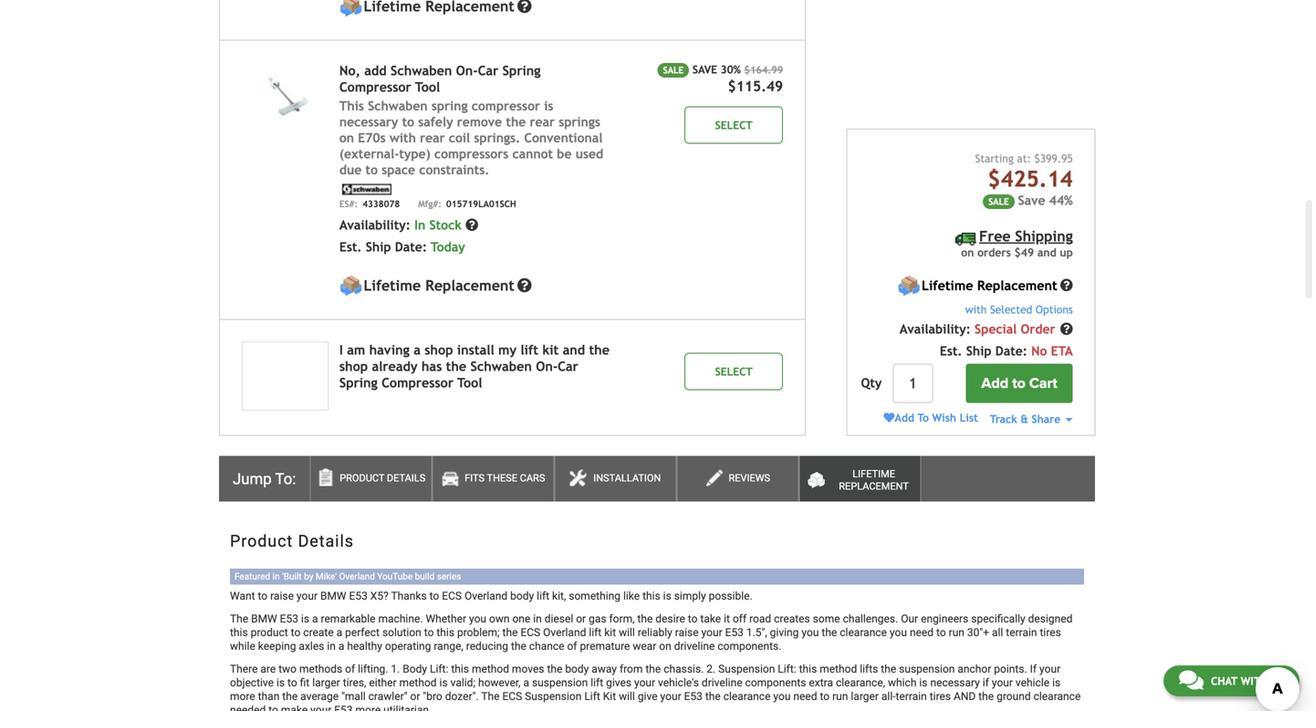 Task type: vqa. For each thing, say whether or not it's contained in the screenshot.
the raise to the top
yes



Task type: locate. For each thing, give the bounding box(es) containing it.
1 lift: from the left
[[430, 663, 449, 676]]

spring inside i am having a shop install my lift kit and the shop already has the schwaben on-car spring compressor tool
[[340, 375, 378, 390]]

0 vertical spatial tool
[[415, 80, 440, 95]]

est. for est. ship date: no eta
[[940, 344, 963, 358]]

tires down designed
[[1040, 627, 1062, 639]]

1 horizontal spatial of
[[567, 640, 578, 653]]

1 horizontal spatial tires
[[1040, 627, 1062, 639]]

of inside there are two methods of lifting. 1. body lift: this method moves the body away from the chassis. 2. suspension lift: this method lifts the suspension anchor points. if your objective is to fit larger tires, either method is valid; however, a suspension lift gives your vehicle's driveline components extra clearance, which is necessary if your vehicle is more than the average "mall crawler" or "bro dozer". the ecs suspension lift kit will give your e53 the clearance you need to run larger all-terrain tires and the ground clearance needed to make your e53 more utilitarian.
[[345, 663, 355, 676]]

to left ecs
[[430, 590, 439, 603]]

0 vertical spatial tires
[[1040, 627, 1062, 639]]

run
[[949, 627, 965, 639], [833, 690, 849, 703]]

sale save 30% $164.99 115.49
[[663, 63, 784, 95]]

tool inside i am having a shop install my lift kit and the shop already has the schwaben on-car spring compressor tool
[[458, 375, 483, 390]]

ship down availability: in stock
[[366, 240, 391, 254]]

lifetime down the free shipping icon on the top of the page
[[922, 278, 974, 293]]

share
[[1032, 413, 1061, 425]]

shop down am
[[340, 359, 368, 374]]

availability: left special
[[900, 322, 971, 336]]

1 vertical spatial date:
[[996, 344, 1028, 358]]

replacement up selected
[[978, 278, 1058, 293]]

body
[[403, 663, 427, 676]]

1 vertical spatial need
[[794, 690, 818, 703]]

needed
[[230, 704, 266, 711]]

in right one
[[533, 613, 542, 626]]

0 vertical spatial and
[[1038, 246, 1057, 259]]

0 vertical spatial necessary
[[340, 115, 398, 129]]

overland up own
[[465, 590, 508, 603]]

ship
[[366, 240, 391, 254], [967, 344, 992, 358]]

axles
[[299, 640, 324, 653]]

$
[[1035, 152, 1041, 165]]

in left "'built"
[[273, 571, 280, 582]]

est. down availability: special order on the right top
[[940, 344, 963, 358]]

0 horizontal spatial product
[[230, 532, 293, 551]]

save
[[1019, 193, 1046, 208]]

sale left 'save'
[[989, 196, 1010, 207]]

shop
[[425, 342, 453, 357], [340, 359, 368, 374]]

1 vertical spatial details
[[298, 532, 354, 551]]

add to wish list link
[[884, 411, 979, 424]]

0 horizontal spatial clearance
[[724, 690, 771, 703]]

0 horizontal spatial need
[[794, 690, 818, 703]]

1 horizontal spatial lift:
[[778, 663, 797, 676]]

0 vertical spatial larger
[[312, 677, 340, 690]]

terrain right all
[[1007, 627, 1038, 639]]

0 vertical spatial details
[[387, 473, 426, 484]]

rear down safely
[[420, 131, 445, 145]]

1 horizontal spatial spring
[[503, 63, 541, 78]]

to
[[918, 411, 929, 424]]

you down components
[[774, 690, 791, 703]]

larger down 'methods' at the bottom
[[312, 677, 340, 690]]

tool down install at the left of the page
[[458, 375, 483, 390]]

question circle image
[[517, 0, 532, 13], [466, 219, 479, 231], [517, 278, 532, 293], [1061, 279, 1074, 292], [1061, 323, 1074, 335]]

lifts
[[860, 663, 879, 676]]

lift up lift
[[591, 677, 604, 690]]

starting
[[976, 152, 1014, 165]]

driveline up chassis.
[[675, 640, 715, 653]]

0 horizontal spatial on-
[[456, 63, 478, 78]]

$49
[[1015, 246, 1035, 259]]

a inside i am having a shop install my lift kit and the shop already has the schwaben on-car spring compressor tool
[[414, 342, 421, 357]]

the inside the bmw e53 is a remarkable machine. whether you own one in diesel or gas form, the desire to take it off road creates some challenges. our engineers specifically designed this product to create a perfect solution to this problem; the ecs overland lift kit will reliably raise your e53 1.5", giving you the clearance you need to run 30"+ all terrain tires while keeping axles in a healthy operating range, reducing the chance of premature wear on driveline components.
[[230, 613, 248, 626]]

wish
[[933, 411, 957, 424]]

lift right my
[[521, 342, 539, 357]]

body inside there are two methods of lifting. 1. body lift: this method moves the body away from the chassis. 2. suspension lift: this method lifts the suspension anchor points. if your objective is to fit larger tires, either method is valid; however, a suspension lift gives your vehicle's driveline components extra clearance, which is necessary if your vehicle is more than the average "mall crawler" or "bro dozer". the ecs suspension lift kit will give your e53 the clearance you need to run larger all-terrain tires and the ground clearance needed to make your e53 more utilitarian.
[[565, 663, 589, 676]]

1 horizontal spatial the
[[482, 690, 500, 703]]

lift inside the bmw e53 is a remarkable machine. whether you own one in diesel or gas form, the desire to take it off road creates some challenges. our engineers specifically designed this product to create a perfect solution to this problem; the ecs overland lift kit will reliably raise your e53 1.5", giving you the clearance you need to run 30"+ all terrain tires while keeping axles in a healthy operating range, reducing the chance of premature wear on driveline components.
[[589, 627, 602, 639]]

fits these cars link
[[432, 456, 555, 502]]

schwaben
[[391, 63, 452, 78], [368, 99, 428, 113], [471, 359, 532, 374]]

which
[[888, 677, 917, 690]]

a inside there are two methods of lifting. 1. body lift: this method moves the body away from the chassis. 2. suspension lift: this method lifts the suspension anchor points. if your objective is to fit larger tires, either method is valid; however, a suspension lift gives your vehicle's driveline components extra clearance, which is necessary if your vehicle is more than the average "mall crawler" or "bro dozer". the ecs suspension lift kit will give your e53 the clearance you need to run larger all-terrain tires and the ground clearance needed to make your e53 more utilitarian.
[[524, 677, 530, 690]]

e53 more
[[334, 704, 381, 711]]

est. down availability: in stock
[[340, 240, 362, 254]]

shop up has
[[425, 342, 453, 357]]

tires inside there are two methods of lifting. 1. body lift: this method moves the body away from the chassis. 2. suspension lift: this method lifts the suspension anchor points. if your objective is to fit larger tires, either method is valid; however, a suspension lift gives your vehicle's driveline components extra clearance, which is necessary if your vehicle is more than the average "mall crawler" or "bro dozer". the ecs suspension lift kit will give your e53 the clearance you need to run larger all-terrain tires and the ground clearance needed to make your e53 more utilitarian.
[[930, 690, 952, 703]]

method up however,
[[472, 663, 509, 676]]

spring
[[432, 99, 468, 113]]

1 vertical spatial spring
[[340, 375, 378, 390]]

the
[[230, 613, 248, 626], [482, 690, 500, 703]]

this up 'extra'
[[800, 663, 817, 676]]

rear up conventional
[[530, 115, 555, 129]]

necessary up and at the right bottom of the page
[[931, 677, 981, 690]]

date: down availability: in stock
[[395, 240, 427, 254]]

components.
[[718, 640, 782, 653]]

is up conventional
[[544, 99, 554, 113]]

driveline inside there are two methods of lifting. 1. body lift: this method moves the body away from the chassis. 2. suspension lift: this method lifts the suspension anchor points. if your objective is to fit larger tires, either method is valid; however, a suspension lift gives your vehicle's driveline components extra clearance, which is necessary if your vehicle is more than the average "mall crawler" or "bro dozer". the ecs suspension lift kit will give your e53 the clearance you need to run larger all-terrain tires and the ground clearance needed to make your e53 more utilitarian.
[[702, 677, 743, 690]]

creates
[[774, 613, 811, 626]]

lift:
[[430, 663, 449, 676], [778, 663, 797, 676]]

0 horizontal spatial body
[[511, 590, 534, 603]]

today
[[431, 240, 465, 254]]

1 horizontal spatial in
[[327, 640, 336, 653]]

115.49
[[737, 78, 784, 95]]

0 horizontal spatial rear
[[420, 131, 445, 145]]

clearance down suspension
[[724, 690, 771, 703]]

run inside the bmw e53 is a remarkable machine. whether you own one in diesel or gas form, the desire to take it off road creates some challenges. our engineers specifically designed this product to create a perfect solution to this problem; the ecs overland lift kit will reliably raise your e53 1.5", giving you the clearance you need to run 30"+ all terrain tires while keeping axles in a healthy operating range, reducing the chance of premature wear on driveline components.
[[949, 627, 965, 639]]

1 vertical spatial tires
[[930, 690, 952, 703]]

1 horizontal spatial raise
[[675, 627, 699, 639]]

0 vertical spatial on-
[[456, 63, 478, 78]]

in down create
[[327, 640, 336, 653]]

1 vertical spatial body
[[565, 663, 589, 676]]

body up one
[[511, 590, 534, 603]]

0 vertical spatial add
[[982, 375, 1009, 392]]

on left e70s
[[340, 131, 354, 145]]

1 vertical spatial tool
[[458, 375, 483, 390]]

i am having a shop install my lift kit and the shop already has the schwaben on-car spring compressor tool
[[340, 342, 610, 390]]

need down 'extra'
[[794, 690, 818, 703]]

est.
[[340, 240, 362, 254], [940, 344, 963, 358]]

1 vertical spatial terrain
[[896, 690, 927, 703]]

1 vertical spatial run
[[833, 690, 849, 703]]

0 vertical spatial run
[[949, 627, 965, 639]]

1 vertical spatial schwaben
[[368, 99, 428, 113]]

a down moves
[[524, 677, 530, 690]]

tires inside the bmw e53 is a remarkable machine. whether you own one in diesel or gas form, the desire to take it off road creates some challenges. our engineers specifically designed this product to create a perfect solution to this problem; the ecs overland lift kit will reliably raise your e53 1.5", giving you the clearance you need to run 30"+ all terrain tires while keeping axles in a healthy operating range, reducing the chance of premature wear on driveline components.
[[1040, 627, 1062, 639]]

selected options
[[991, 303, 1074, 316]]

ground
[[997, 690, 1031, 703]]

015719la01sch
[[446, 198, 517, 209]]

1 horizontal spatial necessary
[[931, 677, 981, 690]]

1 horizontal spatial shop
[[425, 342, 453, 357]]

compressors
[[435, 147, 509, 161]]

0 vertical spatial est.
[[340, 240, 362, 254]]

1 vertical spatial will
[[619, 690, 635, 703]]

will down gives
[[619, 690, 635, 703]]

0 horizontal spatial spring
[[340, 375, 378, 390]]

details
[[387, 473, 426, 484], [298, 532, 354, 551]]

you down some on the bottom
[[802, 627, 819, 639]]

0 horizontal spatial est.
[[340, 240, 362, 254]]

tool inside 'no, add schwaben on-car spring compressor tool this schwaben spring compressor is necessary to safely remove the rear springs on e70s with rear coil springs. conventional (external-type) compressors cannot be used due to space constraints.'
[[415, 80, 440, 95]]

availability: in stock
[[340, 218, 466, 232]]

replacement down heart image
[[839, 481, 909, 492]]

lift: right body
[[430, 663, 449, 676]]

replacement down today
[[426, 277, 515, 294]]

0 vertical spatial terrain
[[1007, 627, 1038, 639]]

of
[[567, 640, 578, 653], [345, 663, 355, 676]]

overland
[[339, 571, 375, 582], [465, 590, 508, 603]]

at:
[[1018, 152, 1032, 165]]

terrain inside the bmw e53 is a remarkable machine. whether you own one in diesel or gas form, the desire to take it off road creates some challenges. our engineers specifically designed this product to create a perfect solution to this problem; the ecs overland lift kit will reliably raise your e53 1.5", giving you the clearance you need to run 30"+ all terrain tires while keeping axles in a healthy operating range, reducing the chance of premature wear on driveline components.
[[1007, 627, 1038, 639]]

moves
[[512, 663, 545, 676]]

run down engineers
[[949, 627, 965, 639]]

driveline
[[675, 640, 715, 653], [702, 677, 743, 690]]

kit up premature
[[605, 627, 616, 639]]

details inside 'link'
[[387, 473, 426, 484]]

2 vertical spatial on
[[660, 640, 672, 653]]

1 vertical spatial on-
[[536, 359, 558, 374]]

my
[[499, 342, 517, 357]]

lifetime replacement down heart image
[[839, 468, 909, 492]]

None text field
[[893, 364, 934, 403]]

make
[[281, 704, 308, 711]]

or inside there are two methods of lifting. 1. body lift: this method moves the body away from the chassis. 2. suspension lift: this method lifts the suspension anchor points. if your objective is to fit larger tires, either method is valid; however, a suspension lift gives your vehicle's driveline components extra clearance, which is necessary if your vehicle is more than the average "mall crawler" or "bro dozer". the ecs suspension lift kit will give your e53 the clearance you need to run larger all-terrain tires and the ground clearance needed to make your e53 more utilitarian.
[[410, 690, 420, 703]]

availability: down 4338078
[[340, 218, 411, 232]]

0 vertical spatial bmw
[[320, 590, 347, 603]]

add for add to cart
[[982, 375, 1009, 392]]

kit,
[[552, 590, 566, 603]]

1 horizontal spatial need
[[910, 627, 934, 639]]

1 horizontal spatial est.
[[940, 344, 963, 358]]

kit inside the bmw e53 is a remarkable machine. whether you own one in diesel or gas form, the desire to take it off road creates some challenges. our engineers specifically designed this product to create a perfect solution to this problem; the ecs overland lift kit will reliably raise your e53 1.5", giving you the clearance you need to run 30"+ all terrain tires while keeping axles in a healthy operating range, reducing the chance of premature wear on driveline components.
[[605, 627, 616, 639]]

clearance down challenges.
[[840, 627, 887, 639]]

in
[[415, 218, 426, 232]]

you
[[469, 613, 487, 626], [802, 627, 819, 639], [890, 627, 908, 639], [774, 690, 791, 703]]

with up type)
[[390, 131, 416, 145]]

lifetime down est. ship date: today
[[364, 277, 421, 294]]

terrain inside there are two methods of lifting. 1. body lift: this method moves the body away from the chassis. 2. suspension lift: this method lifts the suspension anchor points. if your objective is to fit larger tires, either method is valid; however, a suspension lift gives your vehicle's driveline components extra clearance, which is necessary if your vehicle is more than the average "mall crawler" or "bro dozer". the ecs suspension lift kit will give your e53 the clearance you need to run larger all-terrain tires and the ground clearance needed to make your e53 more utilitarian.
[[896, 690, 927, 703]]

0 horizontal spatial ship
[[366, 240, 391, 254]]

spring up the compressor
[[503, 63, 541, 78]]

or left gas
[[576, 613, 586, 626]]

1 vertical spatial overland
[[465, 590, 508, 603]]

larger
[[312, 677, 340, 690], [851, 690, 879, 703]]

this right like
[[643, 590, 661, 603]]

1 horizontal spatial sale
[[989, 196, 1010, 207]]

on down the free shipping icon on the top of the page
[[962, 246, 975, 259]]

1 will from the top
[[619, 627, 635, 639]]

bmw
[[320, 590, 347, 603], [251, 613, 277, 626]]

schwaben image
[[340, 184, 394, 195]]

kit
[[543, 342, 559, 357], [605, 627, 616, 639]]

1 horizontal spatial product
[[340, 473, 385, 484]]

car inside 'no, add schwaben on-car spring compressor tool this schwaben spring compressor is necessary to safely remove the rear springs on e70s with rear coil springs. conventional (external-type) compressors cannot be used due to space constraints.'
[[478, 63, 499, 78]]

to left fit
[[288, 677, 297, 690]]

sale
[[663, 65, 684, 76], [989, 196, 1010, 207]]

0 vertical spatial spring
[[503, 63, 541, 78]]

will inside there are two methods of lifting. 1. body lift: this method moves the body away from the chassis. 2. suspension lift: this method lifts the suspension anchor points. if your objective is to fit larger tires, either method is valid; however, a suspension lift gives your vehicle's driveline components extra clearance, which is necessary if your vehicle is more than the average "mall crawler" or "bro dozer". the ecs suspension lift kit will give your e53 the clearance you need to run larger all-terrain tires and the ground clearance needed to make your e53 more utilitarian.
[[619, 690, 635, 703]]

add down the est. ship date: no eta
[[982, 375, 1009, 392]]

a
[[414, 342, 421, 357], [312, 613, 318, 626], [337, 627, 343, 639], [339, 640, 345, 653], [524, 677, 530, 690]]

1 horizontal spatial or
[[576, 613, 586, 626]]

tool up the spring
[[415, 80, 440, 95]]

tool
[[415, 80, 440, 95], [458, 375, 483, 390]]

utilitarian.
[[384, 704, 432, 711]]

tires left and at the right bottom of the page
[[930, 690, 952, 703]]

clearance down vehicle in the bottom of the page
[[1034, 690, 1081, 703]]

thanks
[[391, 590, 427, 603]]

1 vertical spatial add
[[895, 411, 915, 424]]

body
[[511, 590, 534, 603], [565, 663, 589, 676]]

save
[[693, 63, 718, 76]]

compressor inside i am having a shop install my lift kit and the shop already has the schwaben on-car spring compressor tool
[[382, 375, 454, 390]]

0 vertical spatial sale
[[663, 65, 684, 76]]

or up utilitarian.
[[410, 690, 420, 703]]

this
[[340, 99, 364, 113]]

0 vertical spatial driveline
[[675, 640, 715, 653]]

to down whether
[[424, 627, 434, 639]]

method down body
[[400, 677, 437, 690]]

remarkable
[[321, 613, 376, 626]]

bmw down mike'
[[320, 590, 347, 603]]

add inside button
[[982, 375, 1009, 392]]

vehicle's
[[658, 677, 699, 690]]

0 vertical spatial date:
[[395, 240, 427, 254]]

0 horizontal spatial availability:
[[340, 218, 411, 232]]

0 vertical spatial the
[[230, 613, 248, 626]]

0 horizontal spatial raise
[[270, 590, 294, 603]]

driveline inside the bmw e53 is a remarkable machine. whether you own one in diesel or gas form, the desire to take it off road creates some challenges. our engineers specifically designed this product to create a perfect solution to this problem; the ecs overland lift kit will reliably raise your e53 1.5", giving you the clearance you need to run 30"+ all terrain tires while keeping axles in a healthy operating range, reducing the chance of premature wear on driveline components.
[[675, 640, 715, 653]]

1 horizontal spatial kit
[[605, 627, 616, 639]]

kit
[[603, 690, 616, 703]]

on inside free shipping on orders $49 and up
[[962, 246, 975, 259]]

your down take
[[702, 627, 723, 639]]

to left safely
[[402, 115, 415, 129]]

1 vertical spatial necessary
[[931, 677, 981, 690]]

0 horizontal spatial of
[[345, 663, 355, 676]]

compressor down has
[[382, 375, 454, 390]]

1 vertical spatial product details
[[230, 532, 354, 551]]

you up problem; the
[[469, 613, 487, 626]]

with left us at the right bottom of page
[[1241, 675, 1268, 688]]

featured
[[235, 571, 270, 582]]

terrain
[[1007, 627, 1038, 639], [896, 690, 927, 703]]

1 horizontal spatial details
[[387, 473, 426, 484]]

us
[[1272, 675, 1285, 688]]

raise down desire
[[675, 627, 699, 639]]

necessary up e70s
[[340, 115, 398, 129]]

0 vertical spatial car
[[478, 63, 499, 78]]

spring inside 'no, add schwaben on-car spring compressor tool this schwaben spring compressor is necessary to safely remove the rear springs on e70s with rear coil springs. conventional (external-type) compressors cannot be used due to space constraints.'
[[503, 63, 541, 78]]

this product is lifetime replacement eligible image
[[340, 0, 362, 18], [898, 274, 921, 297], [340, 274, 362, 297]]

1 vertical spatial kit
[[605, 627, 616, 639]]

this up the valid;
[[451, 663, 469, 676]]

car inside i am having a shop install my lift kit and the shop already has the schwaben on-car spring compressor tool
[[558, 359, 579, 374]]

bmw inside the bmw e53 is a remarkable machine. whether you own one in diesel or gas form, the desire to take it off road creates some challenges. our engineers specifically designed this product to create a perfect solution to this problem; the ecs overland lift kit will reliably raise your e53 1.5", giving you the clearance you need to run 30"+ all terrain tires while keeping axles in a healthy operating range, reducing the chance of premature wear on driveline components.
[[251, 613, 277, 626]]

1 vertical spatial of
[[345, 663, 355, 676]]

lifetime down heart image
[[853, 468, 896, 480]]

will down "form,"
[[619, 627, 635, 639]]

0 vertical spatial product
[[340, 473, 385, 484]]

ship for special order
[[967, 344, 992, 358]]

selected
[[991, 303, 1033, 316]]

free shipping image
[[956, 233, 977, 245]]

0 vertical spatial on
[[340, 131, 354, 145]]

1 horizontal spatial method
[[472, 663, 509, 676]]

something
[[569, 590, 621, 603]]

0 horizontal spatial necessary
[[340, 115, 398, 129]]

the down however,
[[482, 690, 500, 703]]

dozer".
[[445, 690, 479, 703]]

compressor down add
[[340, 80, 412, 95]]

and right my
[[563, 342, 585, 357]]

1 horizontal spatial car
[[558, 359, 579, 374]]

lift down gas
[[589, 627, 602, 639]]

44
[[1050, 193, 1065, 208]]

your down vehicle's
[[661, 690, 682, 703]]

1 horizontal spatial and
[[1038, 246, 1057, 259]]

valid;
[[451, 677, 476, 690]]

2 will from the top
[[619, 690, 635, 703]]

two
[[279, 663, 297, 676]]

1 vertical spatial ship
[[967, 344, 992, 358]]

2 vertical spatial schwaben
[[471, 359, 532, 374]]

lift inside there are two methods of lifting. 1. body lift: this method moves the body away from the chassis. 2. suspension lift: this method lifts the suspension anchor points. if your objective is to fit larger tires, either method is valid; however, a suspension lift gives your vehicle's driveline components extra clearance, which is necessary if your vehicle is more than the average "mall crawler" or "bro dozer". the ecs suspension lift kit will give your e53 the clearance you need to run larger all-terrain tires and the ground clearance needed to make your e53 more utilitarian.
[[591, 677, 604, 690]]

is down 'the suspension'
[[920, 677, 928, 690]]

cars
[[520, 473, 545, 484]]

0 vertical spatial in
[[273, 571, 280, 582]]

add left the to
[[895, 411, 915, 424]]

1 vertical spatial shop
[[340, 359, 368, 374]]

kit right my
[[543, 342, 559, 357]]

0 horizontal spatial with
[[390, 131, 416, 145]]

or inside the bmw e53 is a remarkable machine. whether you own one in diesel or gas form, the desire to take it off road creates some challenges. our engineers specifically designed this product to create a perfect solution to this problem; the ecs overland lift kit will reliably raise your e53 1.5", giving you the clearance you need to run 30"+ all terrain tires while keeping axles in a healthy operating range, reducing the chance of premature wear on driveline components.
[[576, 613, 586, 626]]

track & share button
[[991, 413, 1074, 425]]

date: down special
[[996, 344, 1028, 358]]

run down 'extra'
[[833, 690, 849, 703]]

perfect
[[345, 627, 380, 639]]

than
[[258, 690, 280, 703]]

1 vertical spatial with
[[1241, 675, 1268, 688]]

1 horizontal spatial on-
[[536, 359, 558, 374]]

schwaben down my
[[471, 359, 532, 374]]

0 horizontal spatial add
[[895, 411, 915, 424]]

1 vertical spatial the
[[482, 690, 500, 703]]

1 horizontal spatial on
[[660, 640, 672, 653]]

stock
[[430, 218, 462, 232]]

0 vertical spatial rear
[[530, 115, 555, 129]]

free shipping on orders $49 and up
[[962, 228, 1074, 259]]

schwaben up the spring
[[391, 63, 452, 78]]

1 horizontal spatial add
[[982, 375, 1009, 392]]

shipping
[[1016, 228, 1074, 245]]

ship down availability: special order on the right top
[[967, 344, 992, 358]]

lift inside i am having a shop install my lift kit and the shop already has the schwaben on-car spring compressor tool
[[521, 342, 539, 357]]

spring down am
[[340, 375, 378, 390]]

1 horizontal spatial lifetime
[[853, 468, 896, 480]]

larger down clearance,
[[851, 690, 879, 703]]

clearance inside the bmw e53 is a remarkable machine. whether you own one in diesel or gas form, the desire to take it off road creates some challenges. our engineers specifically designed this product to create a perfect solution to this problem; the ecs overland lift kit will reliably raise your e53 1.5", giving you the clearance you need to run 30"+ all terrain tires while keeping axles in a healthy operating range, reducing the chance of premature wear on driveline components.
[[840, 627, 887, 639]]

to inside button
[[1013, 375, 1026, 392]]

driveline down 2.
[[702, 677, 743, 690]]

sale left save
[[663, 65, 684, 76]]

cart
[[1030, 375, 1058, 392]]

2.
[[707, 663, 716, 676]]

1 horizontal spatial terrain
[[1007, 627, 1038, 639]]

lift: up components
[[778, 663, 797, 676]]

and down the shipping
[[1038, 246, 1057, 259]]



Task type: describe. For each thing, give the bounding box(es) containing it.
own
[[489, 613, 510, 626]]

with inside 'no, add schwaben on-car spring compressor tool this schwaben spring compressor is necessary to safely remove the rear springs on e70s with rear coil springs. conventional (external-type) compressors cannot be used due to space constraints.'
[[390, 131, 416, 145]]

1 horizontal spatial with
[[1241, 675, 1268, 688]]

reducing
[[466, 640, 509, 653]]

fits
[[465, 473, 485, 484]]

specifically
[[972, 613, 1026, 626]]

this product is lifetime replacement eligible image up no,
[[340, 0, 362, 18]]

date: for special
[[996, 344, 1028, 358]]

kit inside i am having a shop install my lift kit and the shop already has the schwaben on-car spring compressor tool
[[543, 342, 559, 357]]

sale inside 'starting at: $ 399.95 425.14 sale save 44 %'
[[989, 196, 1010, 207]]

availability: for est. ship date: today
[[340, 218, 411, 232]]

is down two
[[277, 677, 285, 690]]

raise inside the bmw e53 is a remarkable machine. whether you own one in diesel or gas form, the desire to take it off road creates some challenges. our engineers specifically designed this product to create a perfect solution to this problem; the ecs overland lift kit will reliably raise your e53 1.5", giving you the clearance you need to run 30"+ all terrain tires while keeping axles in a healthy operating range, reducing the chance of premature wear on driveline components.
[[675, 627, 699, 639]]

add for add to wish list
[[895, 411, 915, 424]]

date: for in
[[395, 240, 427, 254]]

add
[[365, 63, 387, 78]]

already
[[372, 359, 418, 374]]

you down our
[[890, 627, 908, 639]]

whether
[[426, 613, 467, 626]]

"mall
[[342, 690, 366, 703]]

your down the by
[[297, 590, 318, 603]]

"bro
[[423, 690, 443, 703]]

more
[[230, 690, 255, 703]]

product inside 'link'
[[340, 473, 385, 484]]

track
[[991, 413, 1018, 425]]

simply
[[675, 590, 706, 603]]

0 horizontal spatial shop
[[340, 359, 368, 374]]

coil
[[449, 131, 470, 145]]

necessary inside 'no, add schwaben on-car spring compressor tool this schwaben spring compressor is necessary to safely remove the rear springs on e70s with rear coil springs. conventional (external-type) compressors cannot be used due to space constraints.'
[[340, 115, 398, 129]]

1 horizontal spatial lifetime replacement
[[839, 468, 909, 492]]

desire
[[656, 613, 686, 626]]

type)
[[399, 147, 431, 161]]

is inside 'no, add schwaben on-car spring compressor tool this schwaben spring compressor is necessary to safely remove the rear springs on e70s with rear coil springs. conventional (external-type) compressors cannot be used due to space constraints.'
[[544, 99, 554, 113]]

your down average
[[311, 704, 332, 711]]

featured in 'built by mike' overland youtube build series
[[235, 571, 462, 582]]

on- inside i am having a shop install my lift kit and the shop already has the schwaben on-car spring compressor tool
[[536, 359, 558, 374]]

on- inside 'no, add schwaben on-car spring compressor tool this schwaben spring compressor is necessary to safely remove the rear springs on e70s with rear coil springs. conventional (external-type) compressors cannot be used due to space constraints.'
[[456, 63, 478, 78]]

series
[[437, 571, 462, 582]]

&
[[1021, 413, 1029, 425]]

is right vehicle in the bottom of the page
[[1053, 677, 1061, 690]]

of inside the bmw e53 is a remarkable machine. whether you own one in diesel or gas form, the desire to take it off road creates some challenges. our engineers specifically designed this product to create a perfect solution to this problem; the ecs overland lift kit will reliably raise your e53 1.5", giving you the clearance you need to run 30"+ all terrain tires while keeping axles in a healthy operating range, reducing the chance of premature wear on driveline components.
[[567, 640, 578, 653]]

heart image
[[884, 412, 895, 423]]

mike'
[[316, 571, 337, 582]]

gas
[[589, 613, 607, 626]]

there
[[230, 663, 258, 676]]

0 horizontal spatial lifetime
[[364, 277, 421, 294]]

options
[[1036, 303, 1074, 316]]

the bmw e53 is a remarkable machine. whether you own one in diesel or gas form, the desire to take it off road creates some challenges. our engineers specifically designed this product to create a perfect solution to this problem; the ecs overland lift kit will reliably raise your e53 1.5", giving you the clearance you need to run 30"+ all terrain tires while keeping axles in a healthy operating range, reducing the chance of premature wear on driveline components.
[[230, 613, 1073, 653]]

and inside free shipping on orders $49 and up
[[1038, 246, 1057, 259]]

ecs suspension
[[503, 690, 582, 703]]

est. ship date: no eta
[[940, 344, 1074, 358]]

no, add schwaben on-car spring compressor tool this schwaben spring compressor is necessary to safely remove the rear springs on e70s with rear coil springs. conventional (external-type) compressors cannot be used due to space constraints.
[[340, 63, 604, 177]]

add to cart button
[[966, 364, 1074, 403]]

will inside the bmw e53 is a remarkable machine. whether you own one in diesel or gas form, the desire to take it off road creates some challenges. our engineers specifically designed this product to create a perfect solution to this problem; the ecs overland lift kit will reliably raise your e53 1.5", giving you the clearance you need to run 30"+ all terrain tires while keeping axles in a healthy operating range, reducing the chance of premature wear on driveline components.
[[619, 627, 635, 639]]

compressor
[[472, 99, 541, 113]]

springs.
[[474, 131, 521, 145]]

engineers
[[921, 613, 969, 626]]

0 horizontal spatial overland
[[339, 571, 375, 582]]

run inside there are two methods of lifting. 1. body lift: this method moves the body away from the chassis. 2. suspension lift: this method lifts the suspension anchor points. if your objective is to fit larger tires, either method is valid; however, a suspension lift gives your vehicle's driveline components extra clearance, which is necessary if your vehicle is more than the average "mall crawler" or "bro dozer". the ecs suspension lift kit will give your e53 the clearance you need to run larger all-terrain tires and the ground clearance needed to make your e53 more utilitarian.
[[833, 690, 849, 703]]

designed
[[1029, 613, 1073, 626]]

product details link
[[310, 456, 432, 502]]

1 vertical spatial in
[[533, 613, 542, 626]]

2 horizontal spatial lifetime replacement
[[922, 278, 1058, 293]]

your down points.
[[992, 677, 1014, 690]]

0 vertical spatial shop
[[425, 342, 453, 357]]

be
[[557, 147, 572, 161]]

the inside there are two methods of lifting. 1. body lift: this method moves the body away from the chassis. 2. suspension lift: this method lifts the suspension anchor points. if your objective is to fit larger tires, either method is valid; however, a suspension lift gives your vehicle's driveline components extra clearance, which is necessary if your vehicle is more than the average "mall crawler" or "bro dozer". the ecs suspension lift kit will give your e53 the clearance you need to run larger all-terrain tires and the ground clearance needed to make your e53 more utilitarian.
[[482, 690, 500, 703]]

sale inside the sale save 30% $164.99 115.49
[[663, 65, 684, 76]]

necessary inside there are two methods of lifting. 1. body lift: this method moves the body away from the chassis. 2. suspension lift: this method lifts the suspension anchor points. if your objective is to fit larger tires, either method is valid; however, a suspension lift gives your vehicle's driveline components extra clearance, which is necessary if your vehicle is more than the average "mall crawler" or "bro dozer". the ecs suspension lift kit will give your e53 the clearance you need to run larger all-terrain tires and the ground clearance needed to make your e53 more utilitarian.
[[931, 677, 981, 690]]

are
[[261, 663, 276, 676]]

points.
[[995, 663, 1028, 676]]

machine.
[[378, 613, 423, 626]]

2 horizontal spatial lifetime
[[922, 278, 974, 293]]

0 horizontal spatial lifetime replacement
[[364, 277, 515, 294]]

a down remarkable
[[337, 627, 343, 639]]

however,
[[478, 677, 521, 690]]

healthy
[[347, 640, 383, 653]]

methods
[[299, 663, 343, 676]]

to down (external-
[[366, 163, 378, 177]]

your inside the bmw e53 is a remarkable machine. whether you own one in diesel or gas form, the desire to take it off road creates some challenges. our engineers specifically designed this product to create a perfect solution to this problem; the ecs overland lift kit will reliably raise your e53 1.5", giving you the clearance you need to run 30"+ all terrain tires while keeping axles in a healthy operating range, reducing the chance of premature wear on driveline components.
[[702, 627, 723, 639]]

some
[[813, 613, 841, 626]]

add to cart
[[982, 375, 1058, 392]]

starting at: $ 399.95 425.14 sale save 44 %
[[976, 152, 1074, 208]]

free
[[980, 228, 1011, 245]]

gives
[[606, 677, 632, 690]]

est. ship date: today
[[340, 240, 465, 254]]

giving
[[770, 627, 799, 639]]

chat with us link
[[1164, 666, 1300, 697]]

1 horizontal spatial bmw
[[320, 590, 347, 603]]

premature
[[580, 640, 630, 653]]

availability: special order
[[900, 322, 1060, 336]]

chance
[[529, 640, 565, 653]]

to down 'extra'
[[820, 690, 830, 703]]

ship for in stock
[[366, 240, 391, 254]]

to down than
[[269, 704, 278, 711]]

2 lift: from the left
[[778, 663, 797, 676]]

build
[[415, 571, 435, 582]]

ecs overland
[[521, 627, 587, 639]]

to down engineers
[[937, 627, 947, 639]]

is left simply
[[664, 590, 672, 603]]

order
[[1021, 322, 1056, 336]]

on inside the bmw e53 is a remarkable machine. whether you own one in diesel or gas form, the desire to take it off road creates some challenges. our engineers specifically designed this product to create a perfect solution to this problem; the ecs overland lift kit will reliably raise your e53 1.5", giving you the clearance you need to run 30"+ all terrain tires while keeping axles in a healthy operating range, reducing the chance of premature wear on driveline components.
[[660, 640, 672, 653]]

if
[[983, 677, 990, 690]]

constraints.
[[419, 163, 490, 177]]

one
[[513, 613, 531, 626]]

need inside the bmw e53 is a remarkable machine. whether you own one in diesel or gas form, the desire to take it off road creates some challenges. our engineers specifically designed this product to create a perfect solution to this problem; the ecs overland lift kit will reliably raise your e53 1.5", giving you the clearance you need to run 30"+ all terrain tires while keeping axles in a healthy operating range, reducing the chance of premature wear on driveline components.
[[910, 627, 934, 639]]

comments image
[[1180, 669, 1204, 691]]

this up 'while'
[[230, 627, 248, 639]]

2 horizontal spatial clearance
[[1034, 690, 1081, 703]]

extra
[[809, 677, 834, 690]]

off
[[733, 613, 747, 626]]

you inside there are two methods of lifting. 1. body lift: this method moves the body away from the chassis. 2. suspension lift: this method lifts the suspension anchor points. if your objective is to fit larger tires, either method is valid; however, a suspension lift gives your vehicle's driveline components extra clearance, which is necessary if your vehicle is more than the average "mall crawler" or "bro dozer". the ecs suspension lift kit will give your e53 the clearance you need to run larger all-terrain tires and the ground clearance needed to make your e53 more utilitarian.
[[774, 690, 791, 703]]

2 horizontal spatial method
[[820, 663, 858, 676]]

1.
[[391, 663, 400, 676]]

qty
[[861, 376, 882, 390]]

1 vertical spatial product
[[230, 532, 293, 551]]

lifetime inside lifetime replacement
[[853, 468, 896, 480]]

this product is lifetime replacement eligible image up am
[[340, 274, 362, 297]]

your up give
[[635, 677, 656, 690]]

x5?
[[371, 590, 389, 603]]

away
[[592, 663, 617, 676]]

to left take
[[688, 613, 698, 626]]

there are two methods of lifting. 1. body lift: this method moves the body away from the chassis. 2. suspension lift: this method lifts the suspension anchor points. if your objective is to fit larger tires, either method is valid; however, a suspension lift gives your vehicle's driveline components extra clearance, which is necessary if your vehicle is more than the average "mall crawler" or "bro dozer". the ecs suspension lift kit will give your e53 the clearance you need to run larger all-terrain tires and the ground clearance needed to make your e53 more utilitarian.
[[230, 663, 1081, 711]]

this product is lifetime replacement eligible image up availability: special order on the right top
[[898, 274, 921, 297]]

our
[[901, 613, 919, 626]]

want
[[230, 590, 255, 603]]

a left healthy
[[339, 640, 345, 653]]

these
[[487, 473, 518, 484]]

conventional
[[524, 131, 603, 145]]

average
[[301, 690, 339, 703]]

your right if
[[1040, 663, 1061, 676]]

lift
[[585, 690, 601, 703]]

0 vertical spatial raise
[[270, 590, 294, 603]]

keeping
[[258, 640, 296, 653]]

a up create
[[312, 613, 318, 626]]

chassis.
[[664, 663, 704, 676]]

1 horizontal spatial replacement
[[839, 481, 909, 492]]

installation
[[594, 473, 661, 484]]

create
[[303, 627, 334, 639]]

product details inside "product details" 'link'
[[340, 473, 426, 484]]

est. for est. ship date: today
[[340, 240, 362, 254]]

0 horizontal spatial method
[[400, 677, 437, 690]]

1 horizontal spatial larger
[[851, 690, 879, 703]]

2 horizontal spatial replacement
[[978, 278, 1058, 293]]

0 horizontal spatial larger
[[312, 677, 340, 690]]

and
[[954, 690, 976, 703]]

the inside 'no, add schwaben on-car spring compressor tool this schwaben spring compressor is necessary to safely remove the rear springs on e70s with rear coil springs. conventional (external-type) compressors cannot be used due to space constraints.'
[[506, 115, 526, 129]]

e53 1.5",
[[726, 627, 768, 639]]

from
[[620, 663, 643, 676]]

0 vertical spatial schwaben
[[391, 63, 452, 78]]

and inside i am having a shop install my lift kit and the shop already has the schwaben on-car spring compressor tool
[[563, 342, 585, 357]]

schwaben inside i am having a shop install my lift kit and the shop already has the schwaben on-car spring compressor tool
[[471, 359, 532, 374]]

remove
[[457, 115, 502, 129]]

0 horizontal spatial in
[[273, 571, 280, 582]]

compressor inside 'no, add schwaben on-car spring compressor tool this schwaben spring compressor is necessary to safely remove the rear springs on e70s with rear coil springs. conventional (external-type) compressors cannot be used due to space constraints.'
[[340, 80, 412, 95]]

on inside 'no, add schwaben on-car spring compressor tool this schwaben spring compressor is necessary to safely remove the rear springs on e70s with rear coil springs. conventional (external-type) compressors cannot be used due to space constraints.'
[[340, 131, 354, 145]]

like
[[624, 590, 640, 603]]

availability: for est. ship date: no eta
[[900, 322, 971, 336]]

solution
[[383, 627, 422, 639]]

1 horizontal spatial rear
[[530, 115, 555, 129]]

4338078
[[363, 198, 400, 209]]

%
[[1065, 193, 1074, 208]]

0 horizontal spatial details
[[298, 532, 354, 551]]

lift left kit, at the bottom left of page
[[537, 590, 550, 603]]

no,
[[340, 63, 361, 78]]

need inside there are two methods of lifting. 1. body lift: this method moves the body away from the chassis. 2. suspension lift: this method lifts the suspension anchor points. if your objective is to fit larger tires, either method is valid; however, a suspension lift gives your vehicle's driveline components extra clearance, which is necessary if your vehicle is more than the average "mall crawler" or "bro dozer". the ecs suspension lift kit will give your e53 the clearance you need to run larger all-terrain tires and the ground clearance needed to make your e53 more utilitarian.
[[794, 690, 818, 703]]

0 horizontal spatial replacement
[[426, 277, 515, 294]]

chat with us
[[1212, 675, 1285, 688]]

1 vertical spatial rear
[[420, 131, 445, 145]]

ecs
[[442, 590, 462, 603]]

0 vertical spatial body
[[511, 590, 534, 603]]

this down whether
[[437, 627, 455, 639]]

to right want
[[258, 590, 268, 603]]

has
[[422, 359, 442, 374]]

is up "bro
[[440, 677, 448, 690]]

give
[[638, 690, 658, 703]]

vehicle
[[1016, 677, 1050, 690]]



